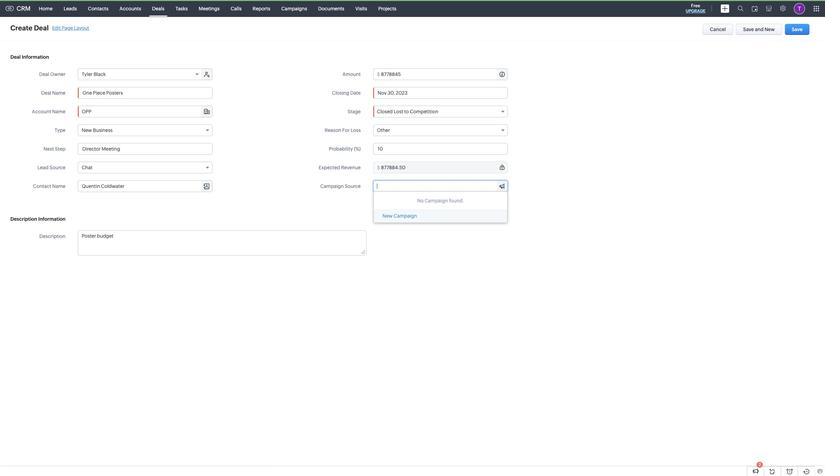 Task type: vqa. For each thing, say whether or not it's contained in the screenshot.
"SAVE"
yes



Task type: locate. For each thing, give the bounding box(es) containing it.
deal for deal owner
[[39, 72, 49, 77]]

name for account name
[[52, 109, 65, 114]]

search element
[[734, 0, 748, 17]]

1 horizontal spatial description
[[39, 234, 65, 239]]

deal left edit
[[34, 24, 49, 32]]

(%)
[[354, 146, 361, 152]]

$ right amount
[[377, 72, 380, 77]]

new campaign
[[383, 213, 417, 219]]

$ for expected revenue
[[377, 165, 380, 170]]

crm
[[17, 5, 31, 12]]

0 horizontal spatial source
[[50, 165, 65, 170]]

free
[[691, 3, 700, 8]]

None text field
[[78, 143, 213, 155], [373, 143, 508, 155], [381, 162, 508, 173], [374, 181, 508, 192], [78, 231, 366, 255], [78, 143, 213, 155], [373, 143, 508, 155], [381, 162, 508, 173], [374, 181, 508, 192], [78, 231, 366, 255]]

new inside 'button'
[[765, 27, 775, 32]]

0 vertical spatial description
[[10, 216, 37, 222]]

projects link
[[373, 0, 402, 17]]

next step
[[44, 146, 65, 152]]

None field
[[78, 106, 212, 117], [78, 181, 212, 192], [374, 181, 508, 192], [78, 106, 212, 117], [78, 181, 212, 192], [374, 181, 508, 192]]

$ right 'revenue'
[[377, 165, 380, 170]]

reason
[[325, 128, 341, 133]]

deal down create
[[10, 54, 21, 60]]

campaign source
[[320, 184, 361, 189]]

2 horizontal spatial new
[[765, 27, 775, 32]]

page
[[62, 25, 73, 31]]

deal
[[34, 24, 49, 32], [10, 54, 21, 60], [39, 72, 49, 77], [41, 90, 51, 96]]

0 horizontal spatial save
[[743, 27, 754, 32]]

1 vertical spatial new
[[82, 128, 92, 133]]

information down the "contact name"
[[38, 216, 66, 222]]

deal left owner
[[39, 72, 49, 77]]

1 horizontal spatial new
[[383, 213, 393, 219]]

contacts
[[88, 6, 108, 11]]

$ for amount
[[377, 72, 380, 77]]

deal up account name
[[41, 90, 51, 96]]

chat
[[82, 165, 93, 170]]

stage
[[348, 109, 361, 114]]

3 name from the top
[[52, 184, 65, 189]]

save and new
[[743, 27, 775, 32]]

calls link
[[225, 0, 247, 17]]

0 horizontal spatial description
[[10, 216, 37, 222]]

1 vertical spatial campaign
[[425, 198, 448, 204]]

cancel button
[[703, 24, 733, 35]]

reports
[[253, 6, 270, 11]]

source
[[50, 165, 65, 170], [345, 184, 361, 189]]

edit
[[52, 25, 61, 31]]

layout
[[74, 25, 89, 31]]

1 horizontal spatial source
[[345, 184, 361, 189]]

name for contact name
[[52, 184, 65, 189]]

documents
[[318, 6, 344, 11]]

campaign for new campaign
[[394, 213, 417, 219]]

create
[[10, 24, 32, 32]]

$
[[377, 72, 380, 77], [377, 165, 380, 170]]

information up deal owner
[[22, 54, 49, 60]]

2 $ from the top
[[377, 165, 380, 170]]

save inside button
[[792, 27, 803, 32]]

tyler
[[82, 72, 93, 77]]

deals
[[152, 6, 164, 11]]

deals link
[[147, 0, 170, 17]]

0 vertical spatial campaign
[[320, 184, 344, 189]]

expected revenue
[[319, 165, 361, 170]]

other
[[377, 128, 390, 133]]

probability
[[329, 146, 353, 152]]

1 vertical spatial information
[[38, 216, 66, 222]]

reason for loss
[[325, 128, 361, 133]]

save and new button
[[736, 24, 782, 35]]

next
[[44, 146, 54, 152]]

2 save from the left
[[792, 27, 803, 32]]

1 vertical spatial source
[[345, 184, 361, 189]]

0 horizontal spatial campaign
[[320, 184, 344, 189]]

description for description
[[39, 234, 65, 239]]

2 name from the top
[[52, 109, 65, 114]]

create menu element
[[717, 0, 734, 17]]

deal owner
[[39, 72, 65, 77]]

new
[[765, 27, 775, 32], [82, 128, 92, 133], [383, 213, 393, 219]]

save left and
[[743, 27, 754, 32]]

0 horizontal spatial new
[[82, 128, 92, 133]]

1 horizontal spatial campaign
[[394, 213, 417, 219]]

1 $ from the top
[[377, 72, 380, 77]]

reports link
[[247, 0, 276, 17]]

information
[[22, 54, 49, 60], [38, 216, 66, 222]]

2 vertical spatial name
[[52, 184, 65, 189]]

owner
[[50, 72, 65, 77]]

0 vertical spatial name
[[52, 90, 65, 96]]

contacts link
[[82, 0, 114, 17]]

2 vertical spatial new
[[383, 213, 393, 219]]

0 vertical spatial new
[[765, 27, 775, 32]]

business
[[93, 128, 113, 133]]

accounts link
[[114, 0, 147, 17]]

Tyler Black field
[[78, 69, 202, 80]]

competition
[[410, 109, 438, 114]]

save for save
[[792, 27, 803, 32]]

account
[[32, 109, 51, 114]]

save
[[743, 27, 754, 32], [792, 27, 803, 32]]

None text field
[[381, 69, 508, 80], [78, 87, 213, 99], [78, 106, 212, 117], [78, 181, 212, 192], [381, 69, 508, 80], [78, 87, 213, 99], [78, 106, 212, 117], [78, 181, 212, 192]]

description
[[10, 216, 37, 222], [39, 234, 65, 239]]

name right the account
[[52, 109, 65, 114]]

save inside 'button'
[[743, 27, 754, 32]]

contact
[[33, 184, 51, 189]]

lost
[[394, 109, 403, 114]]

1 name from the top
[[52, 90, 65, 96]]

home link
[[33, 0, 58, 17]]

1 save from the left
[[743, 27, 754, 32]]

description for description information
[[10, 216, 37, 222]]

source right lead
[[50, 165, 65, 170]]

contact name
[[33, 184, 65, 189]]

leads link
[[58, 0, 82, 17]]

1 vertical spatial $
[[377, 165, 380, 170]]

name right contact
[[52, 184, 65, 189]]

0 vertical spatial $
[[377, 72, 380, 77]]

2 horizontal spatial campaign
[[425, 198, 448, 204]]

new inside field
[[82, 128, 92, 133]]

source down 'revenue'
[[345, 184, 361, 189]]

0 vertical spatial information
[[22, 54, 49, 60]]

leads
[[64, 6, 77, 11]]

1 vertical spatial name
[[52, 109, 65, 114]]

date
[[350, 90, 361, 96]]

save down the profile "image"
[[792, 27, 803, 32]]

1 horizontal spatial save
[[792, 27, 803, 32]]

closing date
[[332, 90, 361, 96]]

no
[[417, 198, 424, 204]]

campaign
[[320, 184, 344, 189], [425, 198, 448, 204], [394, 213, 417, 219]]

2 vertical spatial campaign
[[394, 213, 417, 219]]

name down owner
[[52, 90, 65, 96]]

1 vertical spatial description
[[39, 234, 65, 239]]

2
[[759, 463, 761, 467]]

save button
[[785, 24, 810, 35]]

name
[[52, 90, 65, 96], [52, 109, 65, 114], [52, 184, 65, 189]]

0 vertical spatial source
[[50, 165, 65, 170]]

create menu image
[[721, 4, 730, 13]]



Task type: describe. For each thing, give the bounding box(es) containing it.
name for deal name
[[52, 90, 65, 96]]

Closed Lost to Competition field
[[373, 106, 508, 118]]

source for campaign source
[[345, 184, 361, 189]]

no campaign found.
[[417, 198, 464, 204]]

meetings
[[199, 6, 220, 11]]

loss
[[351, 128, 361, 133]]

deal information
[[10, 54, 49, 60]]

closed lost to competition
[[377, 109, 438, 114]]

save for save and new
[[743, 27, 754, 32]]

closed
[[377, 109, 393, 114]]

Other field
[[373, 124, 508, 136]]

black
[[94, 72, 106, 77]]

source for lead source
[[50, 165, 65, 170]]

new for new business
[[82, 128, 92, 133]]

home
[[39, 6, 53, 11]]

calls
[[231, 6, 242, 11]]

campaigns link
[[276, 0, 313, 17]]

create deal edit page layout
[[10, 24, 89, 32]]

edit page layout link
[[52, 25, 89, 31]]

calendar image
[[752, 6, 758, 11]]

information for description information
[[38, 216, 66, 222]]

amount
[[343, 72, 361, 77]]

projects
[[378, 6, 397, 11]]

campaigns
[[281, 6, 307, 11]]

tyler black
[[82, 72, 106, 77]]

MMM D, YYYY text field
[[373, 87, 508, 99]]

cancel
[[710, 27, 726, 32]]

to
[[404, 109, 409, 114]]

deal for deal information
[[10, 54, 21, 60]]

found.
[[449, 198, 464, 204]]

account name
[[32, 109, 65, 114]]

search image
[[738, 6, 744, 11]]

expected
[[319, 165, 340, 170]]

type
[[55, 128, 65, 133]]

campaign for no campaign found.
[[425, 198, 448, 204]]

profile element
[[790, 0, 809, 17]]

tasks
[[176, 6, 188, 11]]

Chat field
[[78, 162, 213, 174]]

New Business field
[[78, 124, 213, 136]]

profile image
[[794, 3, 805, 14]]

crm link
[[6, 5, 31, 12]]

revenue
[[341, 165, 361, 170]]

visits link
[[350, 0, 373, 17]]

visits
[[355, 6, 367, 11]]

lead
[[38, 165, 49, 170]]

documents link
[[313, 0, 350, 17]]

deal for deal name
[[41, 90, 51, 96]]

upgrade
[[686, 9, 706, 13]]

free upgrade
[[686, 3, 706, 13]]

new for new campaign
[[383, 213, 393, 219]]

for
[[342, 128, 350, 133]]

and
[[755, 27, 764, 32]]

deal name
[[41, 90, 65, 96]]

meetings link
[[193, 0, 225, 17]]

probability (%)
[[329, 146, 361, 152]]

lead source
[[38, 165, 65, 170]]

information for deal information
[[22, 54, 49, 60]]

description information
[[10, 216, 66, 222]]

closing
[[332, 90, 349, 96]]

tasks link
[[170, 0, 193, 17]]

step
[[55, 146, 65, 152]]

new business
[[82, 128, 113, 133]]

accounts
[[120, 6, 141, 11]]



